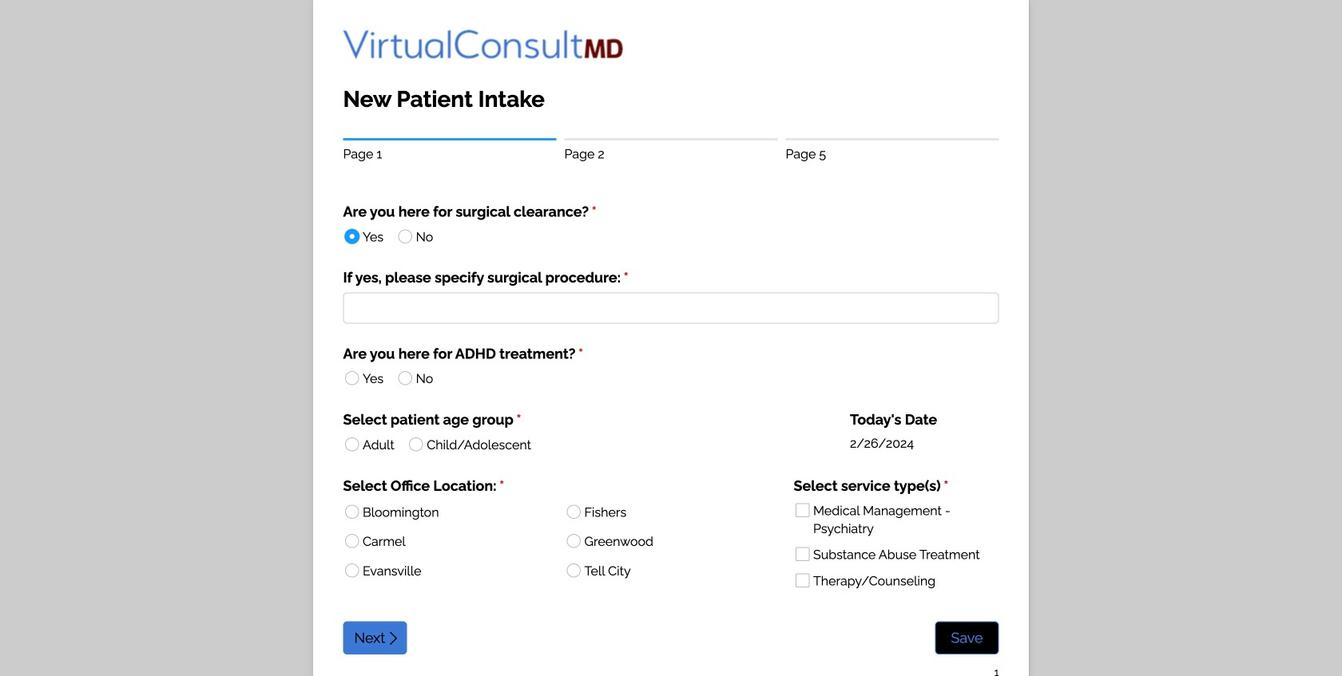 Task type: describe. For each thing, give the bounding box(es) containing it.
checkbox-group element
[[789, 496, 999, 597]]



Task type: vqa. For each thing, say whether or not it's contained in the screenshot.
Address Line 1 TEXT FIELD
no



Task type: locate. For each thing, give the bounding box(es) containing it.
None radio
[[338, 430, 407, 459], [560, 497, 774, 527], [338, 527, 552, 556], [560, 527, 774, 556], [560, 556, 774, 586], [338, 430, 407, 459], [560, 497, 774, 527], [338, 527, 552, 556], [560, 527, 774, 556], [560, 556, 774, 586]]

None radio
[[338, 221, 396, 251], [391, 221, 433, 251], [338, 363, 396, 393], [391, 363, 433, 393], [402, 430, 531, 459], [338, 497, 552, 527], [338, 556, 552, 586], [338, 221, 396, 251], [391, 221, 433, 251], [338, 363, 396, 393], [391, 363, 433, 393], [402, 430, 531, 459], [338, 497, 552, 527], [338, 556, 552, 586]]

None text field
[[343, 293, 999, 324]]



